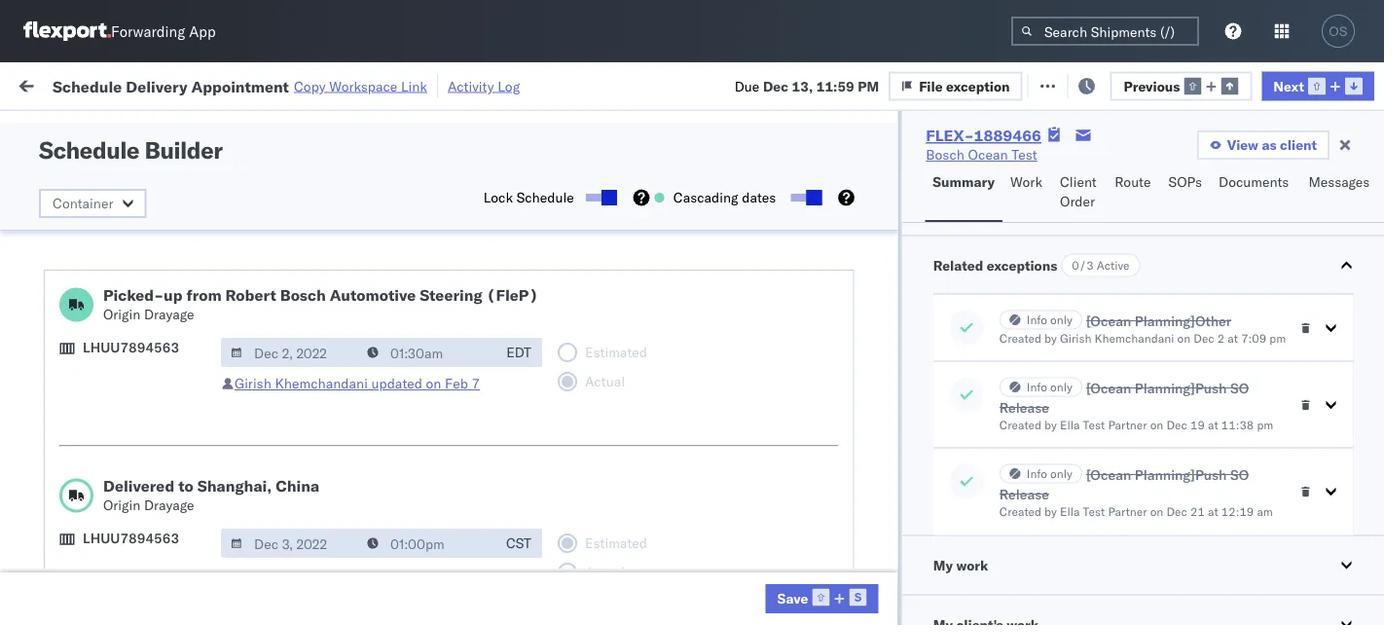 Task type: describe. For each thing, give the bounding box(es) containing it.
from up delivered
[[152, 399, 180, 416]]

os
[[1330, 24, 1348, 38]]

2 pdt, from the top
[[270, 281, 300, 298]]

--
[[739, 195, 756, 212]]

view as client
[[1228, 136, 1318, 153]]

sops
[[1169, 173, 1203, 190]]

5 test123456 from the top
[[1216, 410, 1299, 427]]

updated for robert
[[372, 375, 423, 392]]

2 nov from the top
[[304, 281, 329, 298]]

2 lhuu7894563, from the top
[[1090, 538, 1190, 555]]

only for created by girish khemchandani on dec 2 at 7:09 pm
[[1050, 313, 1073, 328]]

workitem
[[21, 159, 76, 174]]

client
[[1061, 173, 1097, 190]]

6 fcl from the top
[[529, 538, 554, 555]]

1 horizontal spatial 13,
[[792, 77, 813, 94]]

3 lhuu7894563, uetu5238478 from the top
[[1090, 580, 1289, 597]]

bosch ocean test link
[[927, 145, 1038, 165]]

caiu7969337
[[1090, 195, 1181, 212]]

3 abcdefg78456546 from the top
[[1216, 581, 1347, 598]]

delivery to destination
[[1076, 195, 1148, 225]]

builder
[[145, 135, 223, 165]]

girish khemchandani updated on feb 7 button
[[235, 375, 480, 392]]

2 upload customs clearance documents button from the top
[[45, 441, 277, 482]]

1 hlxu8034992 from the top
[[1296, 238, 1385, 255]]

1 vertical spatial pm
[[1257, 418, 1274, 433]]

container numbers button
[[1080, 147, 1187, 182]]

4 pdt, from the top
[[270, 367, 300, 384]]

numbers for container numbers
[[1090, 167, 1138, 182]]

4 4, from the top
[[333, 367, 345, 384]]

cst
[[506, 535, 532, 552]]

angeles, down robert
[[209, 313, 263, 330]]

confirm pickup from los angeles, ca link
[[45, 526, 277, 565]]

from inside picked-up from robert bosch automotive steering (flep) origin drayage
[[186, 285, 222, 305]]

at left 7:09
[[1228, 332, 1238, 346]]

from inside confirm pickup from los angeles, ca
[[144, 527, 172, 544]]

robert
[[226, 285, 276, 305]]

2 ceau7522281, from the top
[[1090, 280, 1190, 298]]

5 flex-1846748 from the top
[[965, 410, 1066, 427]]

from up confirm pickup from los angeles, ca link
[[152, 485, 180, 502]]

4 ca from the top
[[45, 504, 63, 521]]

due dec 13, 11:59 pm
[[735, 77, 880, 94]]

3 nov from the top
[[304, 324, 329, 341]]

workspace
[[329, 77, 398, 94]]

as
[[1263, 136, 1277, 153]]

0 horizontal spatial file
[[920, 77, 943, 94]]

schedule pickup from los angeles, ca for fourth schedule pickup from los angeles, ca link from the top
[[45, 485, 263, 521]]

9 resize handle column header from the left
[[1350, 151, 1373, 625]]

partner for 21
[[1108, 505, 1147, 520]]

steering
[[420, 285, 483, 305]]

2 abcdefg78456546 from the top
[[1216, 538, 1347, 555]]

girish khemchandani updated on feb 7
[[235, 375, 480, 392]]

appointment for 1st schedule delivery appointment link from the bottom
[[160, 366, 240, 383]]

1 clearance from the top
[[151, 185, 213, 202]]

schedule for 4th schedule pickup from los angeles, ca button from the top
[[45, 485, 102, 502]]

3 ceau7522281, from the top
[[1090, 323, 1190, 340]]

by:
[[70, 119, 89, 136]]

1 horizontal spatial 2
[[1218, 332, 1225, 346]]

drayage inside picked-up from robert bosch automotive steering (flep) origin drayage
[[144, 306, 194, 323]]

schedule delivery appointment for 1st schedule delivery appointment link from the bottom
[[45, 366, 240, 383]]

summary button
[[926, 165, 1003, 222]]

11:38
[[1222, 418, 1254, 433]]

activity
[[448, 77, 494, 94]]

0 vertical spatial appointment
[[191, 76, 289, 96]]

previous button
[[1111, 71, 1253, 101]]

1 ceau7522281, hlxu6269489, hlxu8034992 from the top
[[1090, 238, 1385, 255]]

3 uetu5238478 from the top
[[1194, 580, 1289, 597]]

next
[[1274, 77, 1305, 94]]

exceptions
[[987, 257, 1057, 274]]

2 fcl from the top
[[529, 238, 554, 255]]

activity log button
[[448, 74, 520, 98]]

2 hlxu8034992 from the top
[[1296, 280, 1385, 298]]

sops button
[[1161, 165, 1212, 222]]

5 hlxu8034992 from the top
[[1296, 409, 1385, 426]]

snoozed : no
[[403, 121, 472, 135]]

log
[[498, 77, 520, 94]]

1 ocean fcl from the top
[[486, 195, 554, 212]]

6 ocean fcl from the top
[[486, 538, 554, 555]]

1 upload customs clearance documents link from the top
[[45, 184, 277, 223]]

due
[[735, 77, 760, 94]]

0 horizontal spatial 2
[[473, 566, 482, 583]]

for
[[185, 121, 201, 135]]

on down -- : -- -- text box
[[426, 566, 442, 583]]

0/3 active
[[1072, 259, 1130, 273]]

pst, for 11:59
[[270, 495, 299, 512]]

origin inside picked-up from robert bosch automotive steering (flep) origin drayage
[[103, 306, 141, 323]]

1 horizontal spatial file exception
[[1053, 75, 1144, 93]]

2 clearance from the top
[[151, 442, 213, 459]]

759 at risk
[[357, 75, 425, 93]]

cascading dates
[[674, 189, 777, 206]]

workitem button
[[12, 155, 282, 174]]

2 upload customs clearance documents link from the top
[[45, 441, 277, 480]]

flexport. image
[[23, 21, 111, 41]]

on right 205
[[476, 75, 492, 93]]

mbl/mawb numbers
[[1216, 159, 1335, 174]]

documents for second upload customs clearance documents "link" from the top of the page
[[45, 461, 115, 478]]

MMM D, YYYY text field
[[221, 529, 359, 558]]

1 flex-1846748 from the top
[[965, 238, 1066, 255]]

girish khemchandani updated on dec 2 button
[[235, 566, 482, 583]]

snoozed
[[403, 121, 448, 135]]

no
[[457, 121, 472, 135]]

khemchandani for picked-up from robert bosch automotive steering (flep)
[[275, 375, 368, 392]]

container for container
[[53, 195, 113, 212]]

3 fcl from the top
[[529, 281, 554, 298]]

2 customs from the top
[[93, 442, 147, 459]]

schedule delivery appointment copy workspace link
[[53, 76, 427, 96]]

save
[[778, 590, 809, 607]]

2 ceau7522281, hlxu6269489, hlxu8034992 from the top
[[1090, 280, 1385, 298]]

2 test123456 from the top
[[1216, 281, 1299, 298]]

am
[[1257, 505, 1273, 520]]

4:00 pm pst, dec 23, 2022
[[204, 538, 382, 555]]

planning]push for 19
[[1135, 380, 1227, 397]]

3 schedule pickup from los angeles, ca button from the top
[[45, 398, 277, 439]]

2 hlxu6269489, from the top
[[1193, 280, 1293, 298]]

on left 21 on the right
[[1150, 505, 1164, 520]]

1 fcl from the top
[[529, 195, 554, 212]]

0 horizontal spatial file exception
[[920, 77, 1010, 94]]

angeles, right up
[[209, 270, 263, 287]]

actions
[[1326, 159, 1367, 174]]

4 ocean fcl from the top
[[486, 324, 554, 341]]

pickup down picked-
[[106, 313, 148, 330]]

mbl/mawb
[[1216, 159, 1284, 174]]

6 1846748 from the top
[[1007, 452, 1066, 469]]

3 ocean fcl from the top
[[486, 281, 554, 298]]

dates
[[742, 189, 777, 206]]

1 nov from the top
[[304, 238, 329, 255]]

activity log
[[448, 77, 520, 94]]

4 test123456 from the top
[[1216, 367, 1299, 384]]

0 vertical spatial pm
[[1270, 332, 1286, 346]]

filtered by:
[[19, 119, 89, 136]]

info only for created by girish khemchandani on dec 2 at 7:09 pm
[[1027, 313, 1073, 328]]

copy workspace link button
[[294, 77, 427, 94]]

4 schedule pickup from los angeles, ca link from the top
[[45, 484, 277, 522]]

info for created by girish khemchandani on dec 2 at 7:09 pm
[[1027, 313, 1047, 328]]

0 horizontal spatial my
[[19, 71, 50, 97]]

759
[[357, 75, 383, 93]]

related
[[933, 257, 983, 274]]

lhuu7894563 for picked-up from robert bosch automotive steering (flep)
[[83, 339, 179, 356]]

angeles, down mmm d, yyyy text box
[[209, 399, 263, 416]]

on left feb
[[426, 375, 442, 392]]

planning]push for 21
[[1135, 466, 1227, 484]]

at right 21 on the right
[[1208, 505, 1219, 520]]

1 ceau7522281, from the top
[[1090, 238, 1190, 255]]

created for created by ella test partner on dec 21 at 12:19 am
[[1000, 505, 1042, 520]]

2 schedule delivery appointment link from the top
[[45, 365, 240, 384]]

related exceptions
[[933, 257, 1057, 274]]

2 resize handle column header from the left
[[385, 151, 408, 625]]

picked-up from robert bosch automotive steering (flep) origin drayage
[[103, 285, 539, 323]]

4:00
[[204, 538, 233, 555]]

1 lhuu7894563, uetu5238478 from the top
[[1090, 495, 1289, 512]]

4 nov from the top
[[304, 367, 329, 384]]

drayage inside 'delivered to shanghai, china origin drayage'
[[144, 497, 194, 514]]

Search Work text field
[[731, 70, 943, 99]]

cascading
[[674, 189, 739, 206]]

los for 3rd schedule pickup from los angeles, ca link from the bottom
[[184, 313, 205, 330]]

info only for created by ella test partner on dec 19 at 11:38 pm
[[1027, 380, 1073, 395]]

in
[[290, 121, 301, 135]]

from left robert
[[152, 270, 180, 287]]

los for confirm pickup from los angeles, ca link
[[176, 527, 198, 544]]

view
[[1228, 136, 1259, 153]]

updated for china
[[372, 566, 423, 583]]

action
[[1318, 75, 1361, 93]]

appointment for second schedule delivery appointment link from the bottom
[[160, 237, 240, 254]]

batch action
[[1276, 75, 1361, 93]]

6 hlxu8034992 from the top
[[1296, 452, 1385, 469]]

6 test123456 from the top
[[1216, 452, 1299, 469]]

4 schedule pickup from los angeles, ca button from the top
[[45, 484, 277, 524]]

1 abcdefg78456546 from the top
[[1216, 495, 1347, 512]]

previous
[[1124, 77, 1181, 94]]

ready
[[148, 121, 183, 135]]

7
[[472, 375, 480, 392]]

3 resize handle column header from the left
[[453, 151, 476, 625]]

dec up 23,
[[303, 495, 328, 512]]

at right 19
[[1208, 418, 1219, 433]]

5 ocean fcl from the top
[[486, 367, 554, 384]]

[ocean for 19
[[1086, 380, 1131, 397]]

pst, for 4:00
[[261, 538, 291, 555]]

1 11:59 pm pdt, nov 4, 2022 from the top
[[204, 238, 382, 255]]

dec right the due
[[763, 77, 789, 94]]

forwarding app
[[111, 22, 216, 40]]

up
[[164, 285, 183, 305]]

4 1846748 from the top
[[1007, 367, 1066, 384]]

view as client button
[[1198, 131, 1330, 160]]

shanghai,
[[197, 476, 272, 496]]

MMM D, YYYY text field
[[221, 338, 359, 367]]

at left risk
[[386, 75, 399, 93]]

1 hlxu6269489, from the top
[[1193, 238, 1293, 255]]

1 4, from the top
[[333, 238, 345, 255]]

on left 19
[[1150, 418, 1164, 433]]

3 flex-1846748 from the top
[[965, 324, 1066, 341]]

1 1846748 from the top
[[1007, 238, 1066, 255]]

dec left 19
[[1167, 418, 1188, 433]]

los for fourth schedule pickup from los angeles, ca link from the top
[[184, 485, 205, 502]]

1 schedule pickup from los angeles, ca link from the top
[[45, 269, 277, 308]]

import
[[164, 75, 208, 93]]

2 ca from the top
[[45, 333, 63, 350]]

picked-
[[103, 285, 164, 305]]

4 ceau7522281, from the top
[[1090, 366, 1190, 383]]

id
[[959, 159, 971, 174]]

23,
[[323, 538, 344, 555]]

5 1846748 from the top
[[1007, 410, 1066, 427]]

3 hlxu6269489, from the top
[[1193, 323, 1293, 340]]

flexport
[[613, 195, 664, 212]]

1 test123456 from the top
[[1216, 238, 1299, 255]]

import work button
[[156, 62, 253, 106]]

ella for created by ella test partner on dec 21 at 12:19 am
[[1060, 505, 1080, 520]]

china
[[276, 476, 320, 496]]

ocean inside the bosch ocean test link
[[969, 146, 1009, 163]]

4 fcl from the top
[[529, 324, 554, 341]]

release for created by ella test partner on dec 21 at 12:19 am
[[1000, 486, 1049, 503]]

1 horizontal spatial file
[[1053, 75, 1077, 93]]

5 ceau7522281, from the top
[[1090, 409, 1190, 426]]

205
[[447, 75, 473, 93]]

6 ceau7522281, hlxu6269489, hlxu8034992 from the top
[[1090, 452, 1385, 469]]

mbl/mawb numbers button
[[1207, 155, 1385, 174]]

2 schedule delivery appointment button from the top
[[45, 365, 240, 386]]

created by ella test partner on dec 19 at 11:38 pm
[[1000, 418, 1274, 433]]

5 fcl from the top
[[529, 367, 554, 384]]

info for created by ella test partner on dec 19 at 11:38 pm
[[1027, 380, 1047, 395]]

: for snoozed
[[448, 121, 452, 135]]

to for destination
[[1130, 195, 1142, 212]]

1 lhuu7894563, from the top
[[1090, 495, 1190, 512]]

1 vertical spatial 13,
[[332, 495, 353, 512]]

import work
[[164, 75, 245, 93]]

1 uetu5238478 from the top
[[1194, 495, 1289, 512]]

2 uetu5238478 from the top
[[1194, 538, 1289, 555]]

only for created by ella test partner on dec 19 at 11:38 pm
[[1050, 380, 1073, 395]]

deadline
[[204, 159, 251, 174]]

app
[[189, 22, 216, 40]]

pickup left up
[[106, 270, 148, 287]]

summary
[[933, 173, 995, 190]]

0 horizontal spatial my work
[[19, 71, 106, 97]]

upload customs clearance documents for 1st upload customs clearance documents "link" from the top of the page
[[45, 185, 213, 221]]

1 horizontal spatial exception
[[1080, 75, 1144, 93]]

0 vertical spatial work
[[211, 75, 245, 93]]

my work inside button
[[933, 557, 988, 574]]

1 vertical spatial work
[[1011, 173, 1043, 190]]

205 on track
[[447, 75, 527, 93]]

angeles, up "4:00"
[[209, 485, 263, 502]]

1 - from the left
[[739, 195, 748, 212]]

documents button
[[1212, 165, 1301, 222]]

5 hlxu6269489, from the top
[[1193, 409, 1293, 426]]



Task type: locate. For each thing, give the bounding box(es) containing it.
schedule
[[53, 76, 122, 96], [39, 135, 139, 165], [517, 189, 574, 206], [45, 237, 102, 254], [45, 270, 102, 287], [45, 313, 102, 330], [45, 366, 102, 383], [45, 399, 102, 416], [45, 485, 102, 502]]

6 ceau7522281, from the top
[[1090, 452, 1190, 469]]

1 lhuu7894563 from the top
[[83, 339, 179, 356]]

2 upload from the top
[[45, 442, 89, 459]]

13,
[[792, 77, 813, 94], [332, 495, 353, 512]]

[ocean planning]push so release
[[1000, 380, 1249, 416], [1000, 466, 1249, 503]]

0 horizontal spatial container
[[53, 195, 113, 212]]

-- : -- -- text field
[[357, 338, 496, 367]]

-
[[739, 195, 748, 212], [748, 195, 756, 212]]

0 vertical spatial my
[[19, 71, 50, 97]]

upload customs clearance documents down workitem button
[[45, 185, 213, 221]]

2 vertical spatial lhuu7894563,
[[1090, 580, 1190, 597]]

0 vertical spatial girish
[[1060, 332, 1092, 346]]

1 horizontal spatial my work
[[933, 557, 988, 574]]

1 vertical spatial lhuu7894563, uetu5238478
[[1090, 538, 1289, 555]]

origin down picked-
[[103, 306, 141, 323]]

0 vertical spatial info
[[1027, 313, 1047, 328]]

None checkbox
[[586, 194, 613, 202]]

0 vertical spatial created
[[1000, 332, 1042, 346]]

to down route
[[1130, 195, 1142, 212]]

0 vertical spatial [ocean
[[1086, 313, 1131, 330]]

1 vertical spatial container
[[53, 195, 113, 212]]

0 vertical spatial so
[[1230, 380, 1249, 397]]

0 vertical spatial origin
[[103, 306, 141, 323]]

schedule pickup from los angeles, ca for 4th schedule pickup from los angeles, ca link from the bottom of the page
[[45, 270, 263, 307]]

1 vertical spatial girish
[[235, 375, 272, 392]]

test123456 down documents button
[[1216, 238, 1299, 255]]

1 vertical spatial pst,
[[261, 538, 291, 555]]

1 vertical spatial clearance
[[151, 442, 213, 459]]

save button
[[766, 584, 879, 614]]

0 vertical spatial planning]push
[[1135, 380, 1227, 397]]

1 vertical spatial schedule delivery appointment link
[[45, 365, 240, 384]]

1846748
[[1007, 238, 1066, 255], [1007, 281, 1066, 298], [1007, 324, 1066, 341], [1007, 367, 1066, 384], [1007, 410, 1066, 427], [1007, 452, 1066, 469]]

-- : -- -- text field
[[357, 529, 496, 558]]

pickup inside confirm pickup from los angeles, ca
[[98, 527, 140, 544]]

0 vertical spatial lhuu7894563
[[83, 339, 179, 356]]

1 schedule pickup from los angeles, ca button from the top
[[45, 269, 277, 310]]

1 horizontal spatial :
[[448, 121, 452, 135]]

0 vertical spatial to
[[1130, 195, 1142, 212]]

clearance up 'delivered to shanghai, china origin drayage'
[[151, 442, 213, 459]]

1 vertical spatial [ocean
[[1086, 380, 1131, 397]]

3 test123456 from the top
[[1216, 324, 1299, 341]]

upload customs clearance documents link up confirm pickup from los angeles, ca link
[[45, 441, 277, 480]]

0 vertical spatial schedule delivery appointment button
[[45, 236, 240, 258]]

os button
[[1317, 9, 1362, 54]]

dec down planning]other
[[1194, 332, 1215, 346]]

lhuu7894563 for delivered to shanghai, china
[[83, 530, 179, 547]]

container for container numbers
[[1090, 151, 1142, 166]]

schedule delivery appointment for second schedule delivery appointment link from the bottom
[[45, 237, 240, 254]]

flex-1889466 button
[[934, 490, 1070, 518], [934, 490, 1070, 518], [934, 533, 1070, 560], [934, 533, 1070, 560], [934, 576, 1070, 603], [934, 576, 1070, 603]]

on
[[476, 75, 492, 93], [1177, 332, 1191, 346], [426, 375, 442, 392], [1150, 418, 1164, 433], [1150, 505, 1164, 520], [426, 566, 442, 583]]

pickup up confirm pickup from los angeles, ca
[[106, 485, 148, 502]]

blocked,
[[238, 121, 287, 135]]

schedule delivery appointment button up picked-
[[45, 236, 240, 258]]

to
[[1130, 195, 1142, 212], [178, 476, 194, 496]]

2 : from the left
[[448, 121, 452, 135]]

1 vertical spatial info
[[1027, 380, 1047, 395]]

to inside "delivery to destination"
[[1130, 195, 1142, 212]]

created for created by girish khemchandani on dec 2 at 7:09 pm
[[1000, 332, 1042, 346]]

1 only from the top
[[1050, 313, 1073, 328]]

2 info from the top
[[1027, 380, 1047, 395]]

1 drayage from the top
[[144, 306, 194, 323]]

info only up created by ella test partner on dec 21 at 12:19 am
[[1027, 467, 1073, 482]]

[ocean planning]other
[[1086, 313, 1232, 330]]

delivery inside "delivery to destination"
[[1076, 195, 1126, 212]]

origin down delivered
[[103, 497, 141, 514]]

info only up created by ella test partner on dec 19 at 11:38 pm at the bottom of the page
[[1027, 380, 1073, 395]]

documents down workitem
[[45, 204, 115, 221]]

3 by from the top
[[1045, 505, 1057, 520]]

1 horizontal spatial work
[[1011, 173, 1043, 190]]

2 - from the left
[[748, 195, 756, 212]]

angeles,
[[209, 270, 263, 287], [209, 313, 263, 330], [209, 399, 263, 416], [209, 485, 263, 502], [201, 527, 255, 544]]

only
[[1050, 313, 1073, 328], [1050, 380, 1073, 395], [1050, 467, 1073, 482]]

schedule for fourth schedule pickup from los angeles, ca button from the bottom of the page
[[45, 270, 102, 287]]

4 resize handle column header from the left
[[579, 151, 603, 625]]

dec left 21 on the right
[[1167, 505, 1188, 520]]

2 partner from the top
[[1108, 505, 1147, 520]]

work,
[[204, 121, 235, 135]]

risk
[[402, 75, 425, 93]]

1 horizontal spatial work
[[956, 557, 988, 574]]

ocean
[[969, 146, 1009, 163], [486, 195, 526, 212], [486, 238, 526, 255], [655, 238, 695, 255], [781, 238, 821, 255], [486, 281, 526, 298], [781, 281, 821, 298], [486, 324, 526, 341], [781, 324, 821, 341], [486, 367, 526, 384], [655, 367, 695, 384], [781, 367, 821, 384], [781, 410, 821, 427], [781, 452, 821, 469], [781, 495, 821, 512], [486, 538, 526, 555], [655, 538, 695, 555], [781, 538, 821, 555], [781, 581, 821, 598]]

pickup
[[106, 270, 148, 287], [106, 313, 148, 330], [106, 399, 148, 416], [106, 485, 148, 502], [98, 527, 140, 544]]

0 vertical spatial upload
[[45, 185, 89, 202]]

appointment up status : ready for work, blocked, in progress
[[191, 76, 289, 96]]

1 vertical spatial customs
[[93, 442, 147, 459]]

1 release from the top
[[1000, 399, 1049, 416]]

los for 4th schedule pickup from los angeles, ca link from the bottom of the page
[[184, 270, 205, 287]]

3 4, from the top
[[333, 324, 345, 341]]

to right delivered
[[178, 476, 194, 496]]

0 vertical spatial my work
[[19, 71, 106, 97]]

3 schedule pickup from los angeles, ca from the top
[[45, 399, 263, 435]]

1 vertical spatial release
[[1000, 486, 1049, 503]]

pickup up delivered
[[106, 399, 148, 416]]

1 customs from the top
[[93, 185, 147, 202]]

1 vertical spatial [ocean planning]push so release
[[1000, 466, 1249, 503]]

schedule for second 'schedule delivery appointment' button from the top
[[45, 366, 102, 383]]

1 vertical spatial updated
[[372, 566, 423, 583]]

2 down -- : -- -- text box
[[473, 566, 482, 583]]

girish for picked-up from robert bosch automotive steering (flep)
[[235, 375, 272, 392]]

schedule pickup from los angeles, ca button
[[45, 269, 277, 310], [45, 312, 277, 353], [45, 398, 277, 439], [45, 484, 277, 524]]

5 ca from the top
[[45, 547, 63, 564]]

1 [ocean from the top
[[1086, 313, 1131, 330]]

delivered
[[103, 476, 175, 496]]

[ocean up created by ella test partner on dec 21 at 12:19 am
[[1086, 466, 1131, 484]]

2 ocean fcl from the top
[[486, 238, 554, 255]]

3 pdt, from the top
[[270, 324, 300, 341]]

from
[[152, 270, 180, 287], [186, 285, 222, 305], [152, 313, 180, 330], [152, 399, 180, 416], [152, 485, 180, 502], [144, 527, 172, 544]]

bosch ocean test
[[927, 146, 1038, 163], [613, 238, 724, 255], [739, 238, 851, 255], [739, 281, 851, 298], [739, 324, 851, 341], [613, 367, 724, 384], [739, 367, 851, 384], [739, 410, 851, 427], [739, 452, 851, 469], [739, 495, 851, 512], [613, 538, 724, 555], [739, 538, 851, 555], [739, 581, 851, 598]]

client
[[1281, 136, 1318, 153]]

upload customs clearance documents for second upload customs clearance documents "link" from the top of the page
[[45, 442, 213, 478]]

khemchandani down mmm d, yyyy text box
[[275, 375, 368, 392]]

3 1846748 from the top
[[1007, 324, 1066, 341]]

1 pdt, from the top
[[270, 238, 300, 255]]

exception
[[1080, 75, 1144, 93], [947, 77, 1010, 94]]

2 vertical spatial only
[[1050, 467, 1073, 482]]

2 lhuu7894563, uetu5238478 from the top
[[1090, 538, 1289, 555]]

pickup right confirm
[[98, 527, 140, 544]]

resize handle column header
[[279, 151, 302, 625], [385, 151, 408, 625], [453, 151, 476, 625], [579, 151, 603, 625], [706, 151, 729, 625], [901, 151, 924, 625], [1057, 151, 1080, 625], [1183, 151, 1207, 625], [1350, 151, 1373, 625]]

[ocean planning]push so release up created by ella test partner on dec 21 at 12:19 am
[[1000, 466, 1249, 503]]

4 hlxu8034992 from the top
[[1296, 366, 1385, 383]]

2 info only from the top
[[1027, 380, 1073, 395]]

flex
[[934, 159, 956, 174]]

partner left 19
[[1108, 418, 1147, 433]]

only down 0/3
[[1050, 313, 1073, 328]]

only up created by ella test partner on dec 19 at 11:38 pm at the bottom of the page
[[1050, 380, 1073, 395]]

flexport demo consignee
[[613, 195, 772, 212]]

1 schedule delivery appointment button from the top
[[45, 236, 240, 258]]

pm right 7:09
[[1270, 332, 1286, 346]]

7 resize handle column header from the left
[[1057, 151, 1080, 625]]

dec
[[763, 77, 789, 94], [1194, 332, 1215, 346], [1167, 418, 1188, 433], [303, 495, 328, 512], [1167, 505, 1188, 520], [294, 538, 320, 555], [445, 566, 470, 583]]

info only for created by ella test partner on dec 21 at 12:19 am
[[1027, 467, 1073, 482]]

: for status
[[139, 121, 143, 135]]

los inside confirm pickup from los angeles, ca
[[176, 527, 198, 544]]

0 horizontal spatial exception
[[947, 77, 1010, 94]]

0 vertical spatial partner
[[1108, 418, 1147, 433]]

5 resize handle column header from the left
[[706, 151, 729, 625]]

3 [ocean from the top
[[1086, 466, 1131, 484]]

order
[[1061, 193, 1096, 210]]

schedule delivery appointment button
[[45, 236, 240, 258], [45, 365, 240, 386]]

clearance down builder
[[151, 185, 213, 202]]

pst,
[[270, 495, 299, 512], [261, 538, 291, 555]]

automotive
[[330, 285, 416, 305]]

partner for 19
[[1108, 418, 1147, 433]]

: left ready
[[139, 121, 143, 135]]

2 1846748 from the top
[[1007, 281, 1066, 298]]

1 vertical spatial work
[[956, 557, 988, 574]]

1 horizontal spatial container
[[1090, 151, 1142, 166]]

[ocean for at
[[1086, 313, 1131, 330]]

12:19
[[1222, 505, 1254, 520]]

customs up delivered
[[93, 442, 147, 459]]

flex-1846748
[[965, 238, 1066, 255], [965, 281, 1066, 298], [965, 324, 1066, 341], [965, 367, 1066, 384], [965, 410, 1066, 427], [965, 452, 1066, 469]]

1 vertical spatial upload customs clearance documents button
[[45, 441, 277, 482]]

0 vertical spatial documents
[[1219, 173, 1290, 190]]

created by girish khemchandani on dec 2 at 7:09 pm
[[1000, 332, 1286, 346]]

1 schedule delivery appointment from the top
[[45, 237, 240, 254]]

schedule for third schedule pickup from los angeles, ca button from the top of the page
[[45, 399, 102, 416]]

0 vertical spatial info only
[[1027, 313, 1073, 328]]

3 only from the top
[[1050, 467, 1073, 482]]

documents down view as client button
[[1219, 173, 1290, 190]]

from right up
[[186, 285, 222, 305]]

2 vertical spatial by
[[1045, 505, 1057, 520]]

planning]push up 19
[[1135, 380, 1227, 397]]

clearance
[[151, 185, 213, 202], [151, 442, 213, 459]]

0 horizontal spatial work
[[56, 71, 106, 97]]

schedule for 1st 'schedule delivery appointment' button from the top of the page
[[45, 237, 102, 254]]

copy
[[294, 77, 326, 94]]

info only
[[1027, 313, 1073, 328], [1027, 380, 1073, 395], [1027, 467, 1073, 482]]

0 vertical spatial drayage
[[144, 306, 194, 323]]

1 info only from the top
[[1027, 313, 1073, 328]]

bosch inside picked-up from robert bosch automotive steering (flep) origin drayage
[[280, 285, 326, 305]]

0 vertical spatial abcdefg78456546
[[1216, 495, 1347, 512]]

updated down -- : -- -- text field
[[372, 375, 423, 392]]

nov
[[304, 238, 329, 255], [304, 281, 329, 298], [304, 324, 329, 341], [304, 367, 329, 384]]

info for created by ella test partner on dec 21 at 12:19 am
[[1027, 467, 1047, 482]]

Search Shipments (/) text field
[[1012, 17, 1200, 46]]

2 only from the top
[[1050, 380, 1073, 395]]

numbers
[[1287, 159, 1335, 174], [1090, 167, 1138, 182]]

my work button
[[902, 537, 1385, 595]]

upload customs clearance documents up confirm pickup from los angeles, ca
[[45, 442, 213, 478]]

1 vertical spatial schedule delivery appointment button
[[45, 365, 240, 386]]

documents for 1st upload customs clearance documents "link" from the top of the page
[[45, 204, 115, 221]]

batch action button
[[1246, 70, 1374, 99]]

0 horizontal spatial 13,
[[332, 495, 353, 512]]

1 vertical spatial my work
[[933, 557, 988, 574]]

confirm
[[45, 527, 95, 544]]

1 vertical spatial planning]push
[[1135, 466, 1227, 484]]

messages button
[[1301, 165, 1381, 222]]

11:59 pm pst, dec 13, 2022
[[204, 495, 390, 512]]

2 schedule pickup from los angeles, ca link from the top
[[45, 312, 277, 351]]

pm right 11:38
[[1257, 418, 1274, 433]]

khemchandani down 23,
[[275, 566, 368, 583]]

0 vertical spatial lhuu7894563,
[[1090, 495, 1190, 512]]

1 schedule delivery appointment link from the top
[[45, 236, 240, 256]]

by for created by ella test partner on dec 19 at 11:38 pm
[[1045, 418, 1057, 433]]

dec down -- : -- -- text box
[[445, 566, 470, 583]]

ca
[[45, 290, 63, 307], [45, 333, 63, 350], [45, 418, 63, 435], [45, 504, 63, 521], [45, 547, 63, 564]]

flex id button
[[924, 155, 1061, 174]]

feb
[[445, 375, 468, 392]]

delivery
[[126, 76, 188, 96], [1076, 195, 1126, 212], [106, 237, 156, 254], [106, 366, 156, 383]]

updated down -- : -- -- text box
[[372, 566, 423, 583]]

flex-1660288
[[965, 195, 1066, 212]]

schedule pickup from los angeles, ca link
[[45, 269, 277, 308], [45, 312, 277, 351], [45, 398, 277, 437], [45, 484, 277, 522]]

ella for created by ella test partner on dec 19 at 11:38 pm
[[1060, 418, 1080, 433]]

[ocean up created by ella test partner on dec 19 at 11:38 pm at the bottom of the page
[[1086, 380, 1131, 397]]

1 horizontal spatial numbers
[[1287, 159, 1335, 174]]

test123456 down 11:38
[[1216, 452, 1299, 469]]

1 vertical spatial upload customs clearance documents link
[[45, 441, 277, 480]]

numbers for mbl/mawb numbers
[[1287, 159, 1335, 174]]

2 upload customs clearance documents from the top
[[45, 442, 213, 478]]

2 [ocean from the top
[[1086, 380, 1131, 397]]

appointment up up
[[160, 237, 240, 254]]

on down planning]other
[[1177, 332, 1191, 346]]

demo
[[667, 195, 703, 212]]

6 resize handle column header from the left
[[901, 151, 924, 625]]

upload customs clearance documents button
[[45, 184, 277, 224], [45, 441, 277, 482]]

los for 3rd schedule pickup from los angeles, ca link from the top of the page
[[184, 399, 205, 416]]

only for created by ella test partner on dec 21 at 12:19 am
[[1050, 467, 1073, 482]]

pst, down 11:59 pm pst, dec 13, 2022
[[261, 538, 291, 555]]

so for 11:38
[[1230, 380, 1249, 397]]

by for created by ella test partner on dec 21 at 12:19 am
[[1045, 505, 1057, 520]]

0 vertical spatial release
[[1000, 399, 1049, 416]]

documents inside documents button
[[1219, 173, 1290, 190]]

girish for delivered to shanghai, china
[[235, 566, 272, 583]]

track
[[495, 75, 527, 93]]

planning]push up 21 on the right
[[1135, 466, 1227, 484]]

0 vertical spatial upload customs clearance documents
[[45, 185, 213, 221]]

0 vertical spatial [ocean planning]push so release
[[1000, 380, 1249, 416]]

schedule for 3rd schedule pickup from los angeles, ca button from the bottom
[[45, 313, 102, 330]]

1 : from the left
[[139, 121, 143, 135]]

girish down mmm d, yyyy text box
[[235, 375, 272, 392]]

0 vertical spatial by
[[1045, 332, 1057, 346]]

(flep)
[[487, 285, 539, 305]]

exception down search shipments (/) text field
[[1080, 75, 1144, 93]]

[ocean for 21
[[1086, 466, 1131, 484]]

0 vertical spatial clearance
[[151, 185, 213, 202]]

forwarding
[[111, 22, 185, 40]]

created for created by ella test partner on dec 19 at 11:38 pm
[[1000, 418, 1042, 433]]

19
[[1191, 418, 1205, 433]]

lhuu7894563 down delivered
[[83, 530, 179, 547]]

2 lhuu7894563 from the top
[[83, 530, 179, 547]]

origin inside 'delivered to shanghai, china origin drayage'
[[103, 497, 141, 514]]

ca inside confirm pickup from los angeles, ca
[[45, 547, 63, 564]]

upload up confirm
[[45, 442, 89, 459]]

to inside 'delivered to shanghai, china origin drayage'
[[178, 476, 194, 496]]

21
[[1191, 505, 1205, 520]]

4 ceau7522281, hlxu6269489, hlxu8034992 from the top
[[1090, 366, 1385, 383]]

upload customs clearance documents button down workitem button
[[45, 184, 277, 224]]

schedule pickup from los angeles, ca for 3rd schedule pickup from los angeles, ca link from the top of the page
[[45, 399, 263, 435]]

my inside button
[[933, 557, 953, 574]]

file down search shipments (/) text field
[[1053, 75, 1077, 93]]

upload down workitem
[[45, 185, 89, 202]]

dec left 23,
[[294, 538, 320, 555]]

1 by from the top
[[1045, 332, 1057, 346]]

partner up the my work button
[[1108, 505, 1147, 520]]

0 vertical spatial upload customs clearance documents button
[[45, 184, 277, 224]]

4 11:59 pm pdt, nov 4, 2022 from the top
[[204, 367, 382, 384]]

8 resize handle column header from the left
[[1183, 151, 1207, 625]]

0 vertical spatial schedule delivery appointment link
[[45, 236, 240, 256]]

pst, up mmm d, yyyy text field
[[270, 495, 299, 512]]

1 vertical spatial drayage
[[144, 497, 194, 514]]

3 info from the top
[[1027, 467, 1047, 482]]

from down up
[[152, 313, 180, 330]]

info
[[1027, 313, 1047, 328], [1027, 380, 1047, 395], [1027, 467, 1047, 482]]

girish down 4:00 pm pst, dec 23, 2022
[[235, 566, 272, 583]]

2 vertical spatial abcdefg78456546
[[1216, 581, 1347, 598]]

to for shanghai,
[[178, 476, 194, 496]]

1 vertical spatial partner
[[1108, 505, 1147, 520]]

test123456 up 7:09
[[1216, 281, 1299, 298]]

by for created by girish khemchandani on dec 2 at 7:09 pm
[[1045, 332, 1057, 346]]

2 vertical spatial khemchandani
[[275, 566, 368, 583]]

message (0)
[[261, 75, 341, 93]]

0 vertical spatial updated
[[372, 375, 423, 392]]

1889466
[[974, 126, 1042, 145], [1007, 495, 1066, 512], [1007, 538, 1066, 555], [1007, 581, 1066, 598]]

1660288
[[1007, 195, 1066, 212]]

file up flex-1889466 link
[[920, 77, 943, 94]]

[ocean planning]push so release for 21
[[1000, 466, 1249, 503]]

work up 1660288
[[1011, 173, 1043, 190]]

2 vertical spatial lhuu7894563, uetu5238478
[[1090, 580, 1289, 597]]

active
[[1097, 259, 1130, 273]]

upload customs clearance documents link down workitem button
[[45, 184, 277, 223]]

so up 11:38
[[1230, 380, 1249, 397]]

file exception down search shipments (/) text field
[[1053, 75, 1144, 93]]

schedule delivery appointment link down picked-
[[45, 365, 240, 384]]

1 vertical spatial to
[[178, 476, 194, 496]]

exception up flex-1889466 link
[[947, 77, 1010, 94]]

(0)
[[316, 75, 341, 93]]

angeles, inside confirm pickup from los angeles, ca
[[201, 527, 255, 544]]

customs down workitem button
[[93, 185, 147, 202]]

schedule pickup from los angeles, ca for 3rd schedule pickup from los angeles, ca link from the bottom
[[45, 313, 263, 350]]

1 vertical spatial documents
[[45, 204, 115, 221]]

[ocean up created by girish khemchandani on dec 2 at 7:09 pm
[[1086, 313, 1131, 330]]

2 vertical spatial girish
[[235, 566, 272, 583]]

1 vertical spatial uetu5238478
[[1194, 538, 1289, 555]]

1 vertical spatial upload
[[45, 442, 89, 459]]

release for created by ella test partner on dec 19 at 11:38 pm
[[1000, 399, 1049, 416]]

0 vertical spatial only
[[1050, 313, 1073, 328]]

: left no at left
[[448, 121, 452, 135]]

khemchandani down [ocean planning]other
[[1095, 332, 1174, 346]]

0 vertical spatial khemchandani
[[1095, 332, 1174, 346]]

numbers inside container numbers
[[1090, 167, 1138, 182]]

1 vertical spatial lhuu7894563,
[[1090, 538, 1190, 555]]

0 vertical spatial lhuu7894563, uetu5238478
[[1090, 495, 1289, 512]]

2022
[[349, 238, 382, 255], [349, 281, 382, 298], [349, 324, 382, 341], [349, 367, 382, 384], [356, 495, 390, 512], [348, 538, 382, 555]]

1 so from the top
[[1230, 380, 1249, 397]]

1 vertical spatial only
[[1050, 380, 1073, 395]]

2 vertical spatial appointment
[[160, 366, 240, 383]]

1 vertical spatial 2
[[473, 566, 482, 583]]

only up created by ella test partner on dec 21 at 12:19 am
[[1050, 467, 1073, 482]]

1 upload customs clearance documents button from the top
[[45, 184, 277, 224]]

[ocean planning]push so release up created by ella test partner on dec 19 at 11:38 pm at the bottom of the page
[[1000, 380, 1249, 416]]

girish khemchandani updated on dec 2
[[235, 566, 482, 583]]

schedule delivery appointment down picked-
[[45, 366, 240, 383]]

6 flex-1846748 from the top
[[965, 452, 1066, 469]]

None checkbox
[[791, 194, 818, 202]]

my
[[19, 71, 50, 97], [933, 557, 953, 574]]

1 vertical spatial info only
[[1027, 380, 1073, 395]]

bosch
[[927, 146, 965, 163], [613, 238, 651, 255], [739, 238, 778, 255], [739, 281, 778, 298], [280, 285, 326, 305], [739, 324, 778, 341], [613, 367, 651, 384], [739, 367, 778, 384], [739, 410, 778, 427], [739, 452, 778, 469], [739, 495, 778, 512], [613, 538, 651, 555], [739, 538, 778, 555], [739, 581, 778, 598]]

2 vertical spatial [ocean
[[1086, 466, 1131, 484]]

lock schedule
[[484, 189, 574, 206]]

container button
[[39, 189, 147, 218]]

so for 12:19
[[1230, 466, 1249, 484]]

1 vertical spatial lhuu7894563
[[83, 530, 179, 547]]

0 horizontal spatial to
[[178, 476, 194, 496]]

6 hlxu6269489, from the top
[[1193, 452, 1293, 469]]

work inside button
[[956, 557, 988, 574]]

3 11:59 pm pdt, nov 4, 2022 from the top
[[204, 324, 382, 341]]

girish down 0/3
[[1060, 332, 1092, 346]]

[ocean planning]push so release for 19
[[1000, 380, 1249, 416]]

appointment down up
[[160, 366, 240, 383]]

messages
[[1309, 173, 1371, 190]]

1 vertical spatial appointment
[[160, 237, 240, 254]]

created by ella test partner on dec 21 at 12:19 am
[[1000, 505, 1273, 520]]

5 ceau7522281, hlxu6269489, hlxu8034992 from the top
[[1090, 409, 1385, 426]]

4 flex-1846748 from the top
[[965, 367, 1066, 384]]

edt
[[507, 344, 532, 361]]

2
[[1218, 332, 1225, 346], [473, 566, 482, 583]]

1 upload from the top
[[45, 185, 89, 202]]

documents
[[1219, 173, 1290, 190], [45, 204, 115, 221], [45, 461, 115, 478]]

0 horizontal spatial work
[[211, 75, 245, 93]]

test123456 up 11:38
[[1216, 324, 1299, 341]]

work right import
[[211, 75, 245, 93]]

1 vertical spatial khemchandani
[[275, 375, 368, 392]]

1 schedule pickup from los angeles, ca from the top
[[45, 270, 263, 307]]

khemchandani for delivered to shanghai, china
[[275, 566, 368, 583]]

3 lhuu7894563, from the top
[[1090, 580, 1190, 597]]

schedule delivery appointment link up picked-
[[45, 236, 240, 256]]

3 schedule pickup from los angeles, ca link from the top
[[45, 398, 277, 437]]

test123456 right 19
[[1216, 410, 1299, 427]]

1 vertical spatial origin
[[103, 497, 141, 514]]

flex-
[[927, 126, 974, 145], [965, 195, 1007, 212], [965, 238, 1007, 255], [965, 281, 1007, 298], [965, 324, 1007, 341], [965, 367, 1007, 384], [965, 410, 1007, 427], [965, 452, 1007, 469], [965, 495, 1007, 512], [965, 538, 1007, 555], [965, 581, 1007, 598]]

drayage down up
[[144, 306, 194, 323]]

test123456 down 7:09
[[1216, 367, 1299, 384]]

0 vertical spatial pst,
[[270, 495, 299, 512]]

container down workitem
[[53, 195, 113, 212]]

from down delivered
[[144, 527, 172, 544]]

0 vertical spatial upload customs clearance documents link
[[45, 184, 277, 223]]

2 4, from the top
[[333, 281, 345, 298]]

next button
[[1262, 71, 1375, 101]]

1 vertical spatial created
[[1000, 418, 1042, 433]]

2 release from the top
[[1000, 486, 1049, 503]]

planning]other
[[1135, 313, 1232, 330]]

2 schedule pickup from los angeles, ca button from the top
[[45, 312, 277, 353]]

info only down exceptions
[[1027, 313, 1073, 328]]

2 vertical spatial created
[[1000, 505, 1042, 520]]

13, up 23,
[[332, 495, 353, 512]]

documents up confirm
[[45, 461, 115, 478]]

1 vertical spatial schedule delivery appointment
[[45, 366, 240, 383]]

so
[[1230, 380, 1249, 397], [1230, 466, 1249, 484]]

schedule delivery appointment button down picked-
[[45, 365, 240, 386]]



Task type: vqa. For each thing, say whether or not it's contained in the screenshot.
Schedule Pickup from Rotterdam, Netherlands link
no



